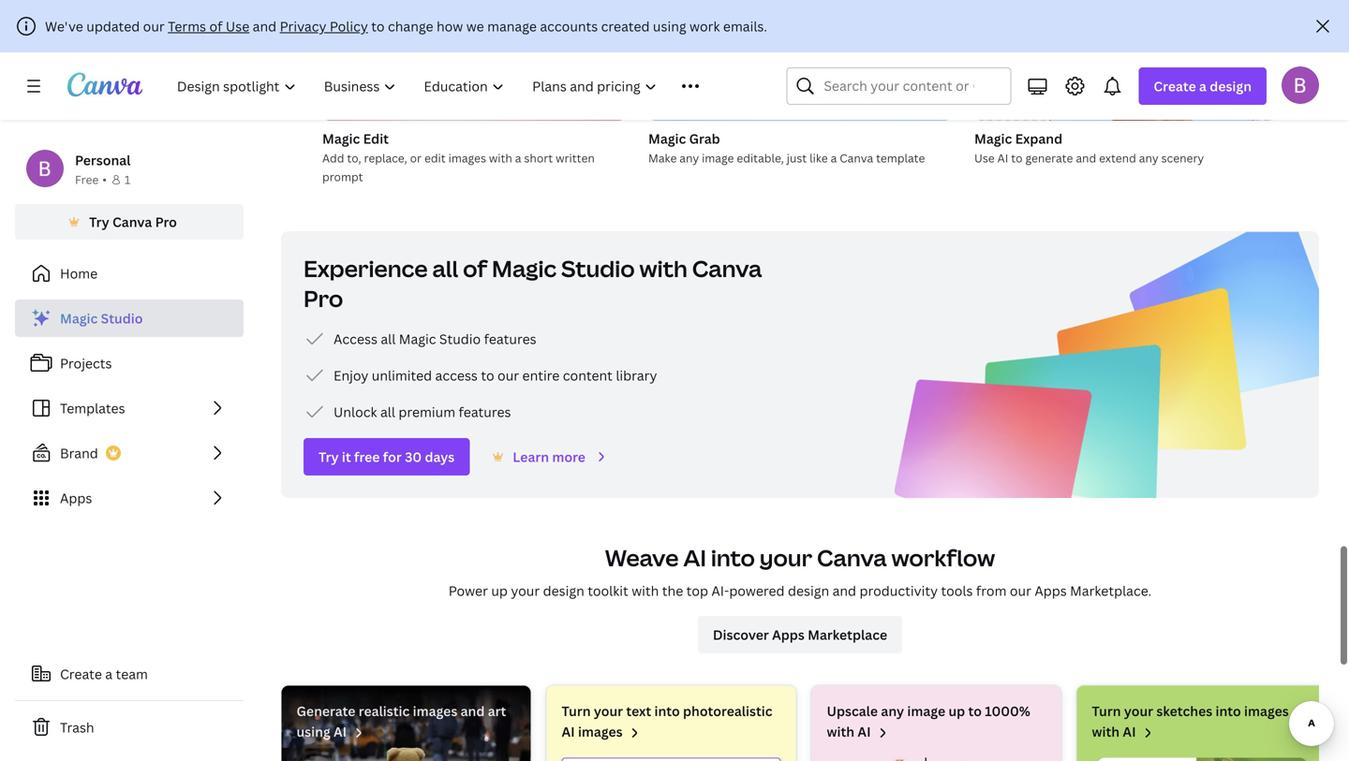 Task type: describe. For each thing, give the bounding box(es) containing it.
images inside magic edit add to, replace, or edit images with a short written prompt
[[448, 150, 486, 166]]

for
[[383, 448, 402, 466]]

workflow
[[892, 543, 995, 573]]

try for try it free for 30 days
[[319, 448, 339, 466]]

projects
[[60, 355, 112, 372]]

and left privacy
[[253, 17, 277, 35]]

1
[[124, 172, 130, 187]]

using inside generate realistic images and art using ai
[[297, 723, 330, 741]]

magic grab make any image editable, just like a canva template
[[648, 130, 925, 166]]

1 horizontal spatial using
[[653, 17, 686, 35]]

work
[[690, 17, 720, 35]]

access all magic studio features
[[334, 330, 537, 348]]

create a design
[[1154, 77, 1252, 95]]

enjoy unlimited access to our entire content library
[[334, 367, 657, 385]]

emails.
[[723, 17, 767, 35]]

apps inside weave ai into your canva workflow power up your design toolkit with the top ai-powered design and productivity tools from our apps marketplace.
[[1035, 582, 1067, 600]]

templates link
[[15, 390, 244, 427]]

ai inside turn your sketches into images with ai
[[1123, 723, 1136, 741]]

art
[[488, 703, 506, 721]]

it
[[342, 448, 351, 466]]

created
[[601, 17, 650, 35]]

we've updated our terms of use and privacy policy to change how we manage accounts created using work emails.
[[45, 17, 767, 35]]

create a design button
[[1139, 67, 1267, 105]]

try canva pro
[[89, 213, 177, 231]]

generate realistic images and art using ai
[[297, 703, 506, 741]]

magic expand use ai to generate and extend any scenery
[[974, 130, 1204, 166]]

with inside experience all of magic studio with canva pro
[[640, 253, 688, 284]]

how
[[437, 17, 463, 35]]

edit
[[424, 150, 446, 166]]

free
[[354, 448, 380, 466]]

design inside dropdown button
[[1210, 77, 1252, 95]]

to right policy on the left of the page
[[371, 17, 385, 35]]

accounts
[[540, 17, 598, 35]]

extend
[[1099, 150, 1136, 166]]

0 vertical spatial our
[[143, 17, 165, 35]]

try it free for 30 days button
[[304, 439, 470, 476]]

make
[[648, 150, 677, 166]]

premium
[[399, 403, 455, 421]]

privacy
[[280, 17, 326, 35]]

policy
[[330, 17, 368, 35]]

with inside weave ai into your canva workflow power up your design toolkit with the top ai-powered design and productivity tools from our apps marketplace.
[[632, 582, 659, 600]]

we
[[466, 17, 484, 35]]

turn your text into photorealistic ai images
[[562, 703, 773, 741]]

privacy policy link
[[280, 17, 368, 35]]

team
[[116, 666, 148, 684]]

ai inside magic expand use ai to generate and extend any scenery
[[998, 150, 1008, 166]]

magic grab group
[[648, 0, 952, 168]]

discover
[[713, 626, 769, 644]]

magic edit group
[[322, 0, 626, 186]]

canva inside experience all of magic studio with canva pro
[[692, 253, 762, 284]]

experience all of magic studio with canva pro
[[304, 253, 762, 314]]

into for turn your sketches into images with ai
[[1216, 703, 1241, 721]]

turn for ai
[[562, 703, 591, 721]]

replace,
[[364, 150, 407, 166]]

ai inside generate realistic images and art using ai
[[334, 723, 347, 741]]

ai inside turn your text into photorealistic ai images
[[562, 723, 575, 741]]

up inside upscale any image up to 1000% with ai
[[949, 703, 965, 721]]

up inside weave ai into your canva workflow power up your design toolkit with the top ai-powered design and productivity tools from our apps marketplace.
[[491, 582, 508, 600]]

0 vertical spatial features
[[484, 330, 537, 348]]

magic inside experience all of magic studio with canva pro
[[492, 253, 557, 284]]

brand link
[[15, 435, 244, 472]]

discover apps marketplace
[[713, 626, 887, 644]]

•
[[102, 172, 107, 187]]

into inside weave ai into your canva workflow power up your design toolkit with the top ai-powered design and productivity tools from our apps marketplace.
[[711, 543, 755, 573]]

learn more button
[[483, 439, 614, 472]]

canva inside weave ai into your canva workflow power up your design toolkit with the top ai-powered design and productivity tools from our apps marketplace.
[[817, 543, 887, 573]]

marketplace.
[[1070, 582, 1152, 600]]

a inside magic grab make any image editable, just like a canva template
[[831, 150, 837, 166]]

to inside magic expand use ai to generate and extend any scenery
[[1011, 150, 1023, 166]]

image inside magic grab make any image editable, just like a canva template
[[702, 150, 734, 166]]

trash
[[60, 719, 94, 737]]

any inside magic expand use ai to generate and extend any scenery
[[1139, 150, 1159, 166]]

more
[[552, 448, 586, 466]]

images inside generate realistic images and art using ai
[[413, 703, 458, 721]]

try canva pro button
[[15, 204, 244, 240]]

1 horizontal spatial our
[[498, 367, 519, 385]]

magic edit add to, replace, or edit images with a short written prompt
[[322, 130, 595, 185]]

with inside magic edit add to, replace, or edit images with a short written prompt
[[489, 150, 512, 166]]

canva inside magic grab make any image editable, just like a canva template
[[840, 150, 873, 166]]

list containing access all magic studio features
[[304, 328, 657, 424]]

1 vertical spatial features
[[459, 403, 511, 421]]

studio inside experience all of magic studio with canva pro
[[561, 253, 635, 284]]

learn
[[513, 448, 549, 466]]

we've
[[45, 17, 83, 35]]

image inside upscale any image up to 1000% with ai
[[907, 703, 946, 721]]

generate realistic images and art using ai button
[[281, 686, 531, 762]]

projects link
[[15, 345, 244, 382]]

personal
[[75, 151, 131, 169]]

text
[[626, 703, 651, 721]]

magic studio
[[60, 310, 143, 327]]

1 vertical spatial studio
[[101, 310, 143, 327]]

list containing magic studio
[[15, 300, 244, 517]]

and inside magic expand use ai to generate and extend any scenery
[[1076, 150, 1096, 166]]

generate
[[297, 703, 356, 721]]

1000%
[[985, 703, 1031, 721]]

manage
[[487, 17, 537, 35]]

use inside magic expand use ai to generate and extend any scenery
[[974, 150, 995, 166]]

pro inside try canva pro button
[[155, 213, 177, 231]]

1 horizontal spatial design
[[788, 582, 829, 600]]

turn your sketches into images with ai
[[1092, 703, 1289, 741]]

content
[[563, 367, 613, 385]]

free
[[75, 172, 99, 187]]

create for create a team
[[60, 666, 102, 684]]

powered
[[729, 582, 785, 600]]

trash link
[[15, 709, 244, 747]]

power
[[449, 582, 488, 600]]

bob builder image
[[1282, 66, 1319, 104]]

magic for magic grab make any image editable, just like a canva template
[[648, 130, 686, 148]]

toolkit
[[588, 582, 628, 600]]

and inside weave ai into your canva workflow power up your design toolkit with the top ai-powered design and productivity tools from our apps marketplace.
[[833, 582, 856, 600]]

unlock
[[334, 403, 377, 421]]

template
[[876, 150, 925, 166]]

templates
[[60, 400, 125, 417]]

canva inside try canva pro button
[[112, 213, 152, 231]]

magic studio link
[[15, 300, 244, 337]]

a inside button
[[105, 666, 113, 684]]

turn for with
[[1092, 703, 1121, 721]]

upscale
[[827, 703, 878, 721]]

30
[[405, 448, 422, 466]]

learn more
[[513, 448, 586, 466]]



Task type: locate. For each thing, give the bounding box(es) containing it.
1 vertical spatial try
[[319, 448, 339, 466]]

turn inside turn your text into photorealistic ai images
[[562, 703, 591, 721]]

using down the generate
[[297, 723, 330, 741]]

1 horizontal spatial create
[[1154, 77, 1196, 95]]

1 vertical spatial all
[[381, 330, 396, 348]]

0 vertical spatial of
[[209, 17, 223, 35]]

any inside magic grab make any image editable, just like a canva template
[[680, 150, 699, 166]]

our inside weave ai into your canva workflow power up your design toolkit with the top ai-powered design and productivity tools from our apps marketplace.
[[1010, 582, 1032, 600]]

days
[[425, 448, 455, 466]]

2 horizontal spatial any
[[1139, 150, 1159, 166]]

or
[[410, 150, 422, 166]]

all for magic
[[381, 330, 396, 348]]

from
[[976, 582, 1007, 600]]

your inside turn your text into photorealistic ai images
[[594, 703, 623, 721]]

our left 'terms'
[[143, 17, 165, 35]]

ai inside upscale any image up to 1000% with ai
[[858, 723, 871, 741]]

0 horizontal spatial create
[[60, 666, 102, 684]]

1 vertical spatial using
[[297, 723, 330, 741]]

0 vertical spatial image
[[702, 150, 734, 166]]

1 horizontal spatial apps
[[772, 626, 805, 644]]

0 vertical spatial up
[[491, 582, 508, 600]]

unlimited
[[372, 367, 432, 385]]

2 vertical spatial our
[[1010, 582, 1032, 600]]

0 horizontal spatial image
[[702, 150, 734, 166]]

use right 'terms'
[[226, 17, 249, 35]]

features down enjoy unlimited access to our entire content library
[[459, 403, 511, 421]]

create inside create a team button
[[60, 666, 102, 684]]

tools
[[941, 582, 973, 600]]

2 horizontal spatial design
[[1210, 77, 1252, 95]]

turn your sketches into images with ai button
[[1077, 686, 1327, 762]]

0 horizontal spatial our
[[143, 17, 165, 35]]

and up marketplace
[[833, 582, 856, 600]]

a inside dropdown button
[[1199, 77, 1207, 95]]

1 vertical spatial our
[[498, 367, 519, 385]]

our right from
[[1010, 582, 1032, 600]]

pro
[[155, 213, 177, 231], [304, 283, 343, 314]]

any down grab
[[680, 150, 699, 166]]

0 horizontal spatial pro
[[155, 213, 177, 231]]

top level navigation element
[[165, 67, 741, 105], [165, 67, 741, 105]]

to,
[[347, 150, 361, 166]]

use left the generate
[[974, 150, 995, 166]]

all
[[432, 253, 458, 284], [381, 330, 396, 348], [380, 403, 395, 421]]

to inside upscale any image up to 1000% with ai
[[968, 703, 982, 721]]

up right power
[[491, 582, 508, 600]]

apps down brand
[[60, 490, 92, 507]]

turn
[[562, 703, 591, 721], [1092, 703, 1121, 721]]

0 vertical spatial studio
[[561, 253, 635, 284]]

up
[[491, 582, 508, 600], [949, 703, 965, 721]]

a left team
[[105, 666, 113, 684]]

any right upscale
[[881, 703, 904, 721]]

into inside turn your text into photorealistic ai images
[[654, 703, 680, 721]]

like
[[810, 150, 828, 166]]

the
[[662, 582, 683, 600]]

try it free for 30 days
[[319, 448, 455, 466]]

pro up home link
[[155, 213, 177, 231]]

0 vertical spatial use
[[226, 17, 249, 35]]

sketches
[[1157, 703, 1213, 721]]

1 horizontal spatial studio
[[439, 330, 481, 348]]

of
[[209, 17, 223, 35], [463, 253, 487, 284]]

and left the art
[[461, 703, 485, 721]]

try for try canva pro
[[89, 213, 109, 231]]

1 horizontal spatial any
[[881, 703, 904, 721]]

turn left text
[[562, 703, 591, 721]]

our left entire at the left of the page
[[498, 367, 519, 385]]

a left short
[[515, 150, 521, 166]]

apps
[[60, 490, 92, 507], [1035, 582, 1067, 600], [772, 626, 805, 644]]

1 horizontal spatial pro
[[304, 283, 343, 314]]

your inside turn your sketches into images with ai
[[1124, 703, 1153, 721]]

all right unlock
[[380, 403, 395, 421]]

0 vertical spatial try
[[89, 213, 109, 231]]

into for turn your text into photorealistic ai images
[[654, 703, 680, 721]]

realistic
[[359, 703, 410, 721]]

your right power
[[511, 582, 540, 600]]

try down •
[[89, 213, 109, 231]]

scenery
[[1161, 150, 1204, 166]]

access
[[435, 367, 478, 385]]

list
[[15, 300, 244, 517], [304, 328, 657, 424]]

2 horizontal spatial our
[[1010, 582, 1032, 600]]

any
[[680, 150, 699, 166], [1139, 150, 1159, 166], [881, 703, 904, 721]]

0 horizontal spatial apps
[[60, 490, 92, 507]]

1 horizontal spatial list
[[304, 328, 657, 424]]

design up discover apps marketplace button
[[788, 582, 829, 600]]

create left team
[[60, 666, 102, 684]]

generate
[[1025, 150, 1073, 166]]

0 horizontal spatial turn
[[562, 703, 591, 721]]

photorealistic
[[683, 703, 773, 721]]

1 vertical spatial apps
[[1035, 582, 1067, 600]]

create
[[1154, 77, 1196, 95], [60, 666, 102, 684]]

editable,
[[737, 150, 784, 166]]

1 turn from the left
[[562, 703, 591, 721]]

2 vertical spatial all
[[380, 403, 395, 421]]

1 horizontal spatial image
[[907, 703, 946, 721]]

library
[[616, 367, 657, 385]]

2 horizontal spatial studio
[[561, 253, 635, 284]]

1 horizontal spatial try
[[319, 448, 339, 466]]

design left bob builder "icon"
[[1210, 77, 1252, 95]]

with inside turn your sketches into images with ai
[[1092, 723, 1120, 741]]

short
[[524, 150, 553, 166]]

prompt
[[322, 169, 363, 185]]

magic for magic studio
[[60, 310, 98, 327]]

your left text
[[594, 703, 623, 721]]

0 horizontal spatial list
[[15, 300, 244, 517]]

try left it
[[319, 448, 339, 466]]

canva
[[840, 150, 873, 166], [112, 213, 152, 231], [692, 253, 762, 284], [817, 543, 887, 573]]

image right upscale
[[907, 703, 946, 721]]

into right sketches
[[1216, 703, 1241, 721]]

2 horizontal spatial into
[[1216, 703, 1241, 721]]

to
[[371, 17, 385, 35], [1011, 150, 1023, 166], [481, 367, 494, 385], [968, 703, 982, 721]]

Search search field
[[824, 68, 974, 104]]

0 vertical spatial using
[[653, 17, 686, 35]]

1 horizontal spatial turn
[[1092, 703, 1121, 721]]

up left 1000%
[[949, 703, 965, 721]]

use
[[226, 17, 249, 35], [974, 150, 995, 166]]

with inside upscale any image up to 1000% with ai
[[827, 723, 855, 741]]

turn inside turn your sketches into images with ai
[[1092, 703, 1121, 721]]

into
[[711, 543, 755, 573], [654, 703, 680, 721], [1216, 703, 1241, 721]]

design left "toolkit"
[[543, 582, 584, 600]]

your
[[760, 543, 812, 573], [511, 582, 540, 600], [594, 703, 623, 721], [1124, 703, 1153, 721]]

terms
[[168, 17, 206, 35]]

your up powered
[[760, 543, 812, 573]]

marketplace
[[808, 626, 887, 644]]

create a team
[[60, 666, 148, 684]]

a inside magic edit add to, replace, or edit images with a short written prompt
[[515, 150, 521, 166]]

create inside create a design dropdown button
[[1154, 77, 1196, 95]]

all for of
[[432, 253, 458, 284]]

weave ai into your canva workflow power up your design toolkit with the top ai-powered design and productivity tools from our apps marketplace.
[[449, 543, 1152, 600]]

and left the extend
[[1076, 150, 1096, 166]]

our
[[143, 17, 165, 35], [498, 367, 519, 385], [1010, 582, 1032, 600]]

0 horizontal spatial use
[[226, 17, 249, 35]]

create a team button
[[15, 656, 244, 693]]

all up access all magic studio features
[[432, 253, 458, 284]]

0 horizontal spatial using
[[297, 723, 330, 741]]

1 vertical spatial create
[[60, 666, 102, 684]]

to down expand
[[1011, 150, 1023, 166]]

0 horizontal spatial studio
[[101, 310, 143, 327]]

any inside upscale any image up to 1000% with ai
[[881, 703, 904, 721]]

1 horizontal spatial use
[[974, 150, 995, 166]]

0 horizontal spatial up
[[491, 582, 508, 600]]

apps inside button
[[772, 626, 805, 644]]

all right access
[[381, 330, 396, 348]]

using
[[653, 17, 686, 35], [297, 723, 330, 741]]

magic for magic edit add to, replace, or edit images with a short written prompt
[[322, 130, 360, 148]]

2 turn from the left
[[1092, 703, 1121, 721]]

0 vertical spatial pro
[[155, 213, 177, 231]]

0 horizontal spatial of
[[209, 17, 223, 35]]

ai inside weave ai into your canva workflow power up your design toolkit with the top ai-powered design and productivity tools from our apps marketplace.
[[683, 543, 706, 573]]

1 vertical spatial use
[[974, 150, 995, 166]]

change
[[388, 17, 433, 35]]

2 horizontal spatial apps
[[1035, 582, 1067, 600]]

1 horizontal spatial into
[[711, 543, 755, 573]]

image
[[702, 150, 734, 166], [907, 703, 946, 721]]

images
[[448, 150, 486, 166], [413, 703, 458, 721], [1244, 703, 1289, 721], [578, 723, 623, 741]]

pro inside experience all of magic studio with canva pro
[[304, 283, 343, 314]]

turn left sketches
[[1092, 703, 1121, 721]]

a up the scenery
[[1199, 77, 1207, 95]]

discover apps marketplace button
[[698, 617, 902, 654]]

unlock all premium features
[[334, 403, 511, 421]]

enjoy
[[334, 367, 369, 385]]

written
[[556, 150, 595, 166]]

0 horizontal spatial into
[[654, 703, 680, 721]]

experience
[[304, 253, 428, 284]]

0 vertical spatial all
[[432, 253, 458, 284]]

apps link
[[15, 480, 244, 517]]

2 vertical spatial apps
[[772, 626, 805, 644]]

0 vertical spatial apps
[[60, 490, 92, 507]]

1 vertical spatial of
[[463, 253, 487, 284]]

into inside turn your sketches into images with ai
[[1216, 703, 1241, 721]]

1 vertical spatial up
[[949, 703, 965, 721]]

your left sketches
[[1124, 703, 1153, 721]]

create for create a design
[[1154, 77, 1196, 95]]

to left 1000%
[[968, 703, 982, 721]]

brand
[[60, 445, 98, 462]]

into up ai-
[[711, 543, 755, 573]]

any right the extend
[[1139, 150, 1159, 166]]

images inside turn your sketches into images with ai
[[1244, 703, 1289, 721]]

of up access all magic studio features
[[463, 253, 487, 284]]

None search field
[[786, 67, 1011, 105]]

magic inside magic grab make any image editable, just like a canva template
[[648, 130, 686, 148]]

magic for magic expand use ai to generate and extend any scenery
[[974, 130, 1012, 148]]

1 vertical spatial pro
[[304, 283, 343, 314]]

0 horizontal spatial any
[[680, 150, 699, 166]]

to right access
[[481, 367, 494, 385]]

features up enjoy unlimited access to our entire content library
[[484, 330, 537, 348]]

of right 'terms'
[[209, 17, 223, 35]]

pro up access
[[304, 283, 343, 314]]

all inside experience all of magic studio with canva pro
[[432, 253, 458, 284]]

magic expand group
[[974, 0, 1278, 168]]

apps right discover
[[772, 626, 805, 644]]

create up the scenery
[[1154, 77, 1196, 95]]

2 vertical spatial studio
[[439, 330, 481, 348]]

1 horizontal spatial up
[[949, 703, 965, 721]]

home link
[[15, 255, 244, 292]]

0 horizontal spatial try
[[89, 213, 109, 231]]

images inside turn your text into photorealistic ai images
[[578, 723, 623, 741]]

all for premium
[[380, 403, 395, 421]]

ai-
[[712, 582, 729, 600]]

studio
[[561, 253, 635, 284], [101, 310, 143, 327], [439, 330, 481, 348]]

weave
[[605, 543, 679, 573]]

access
[[334, 330, 378, 348]]

and inside generate realistic images and art using ai
[[461, 703, 485, 721]]

a
[[1199, 77, 1207, 95], [515, 150, 521, 166], [831, 150, 837, 166], [105, 666, 113, 684]]

home
[[60, 265, 98, 282]]

magic inside magic expand use ai to generate and extend any scenery
[[974, 130, 1012, 148]]

grab
[[689, 130, 720, 148]]

upscale any image up to 1000% with ai button
[[811, 686, 1062, 762]]

a right 'like'
[[831, 150, 837, 166]]

using left work
[[653, 17, 686, 35]]

updated
[[86, 17, 140, 35]]

free •
[[75, 172, 107, 187]]

0 vertical spatial create
[[1154, 77, 1196, 95]]

apps right from
[[1035, 582, 1067, 600]]

1 horizontal spatial of
[[463, 253, 487, 284]]

magic inside magic edit add to, replace, or edit images with a short written prompt
[[322, 130, 360, 148]]

into right text
[[654, 703, 680, 721]]

image down grab
[[702, 150, 734, 166]]

add
[[322, 150, 344, 166]]

1 vertical spatial image
[[907, 703, 946, 721]]

of inside experience all of magic studio with canva pro
[[463, 253, 487, 284]]

magic
[[322, 130, 360, 148], [648, 130, 686, 148], [974, 130, 1012, 148], [492, 253, 557, 284], [60, 310, 98, 327], [399, 330, 436, 348]]

0 horizontal spatial design
[[543, 582, 584, 600]]



Task type: vqa. For each thing, say whether or not it's contained in the screenshot.
all to the bottom
yes



